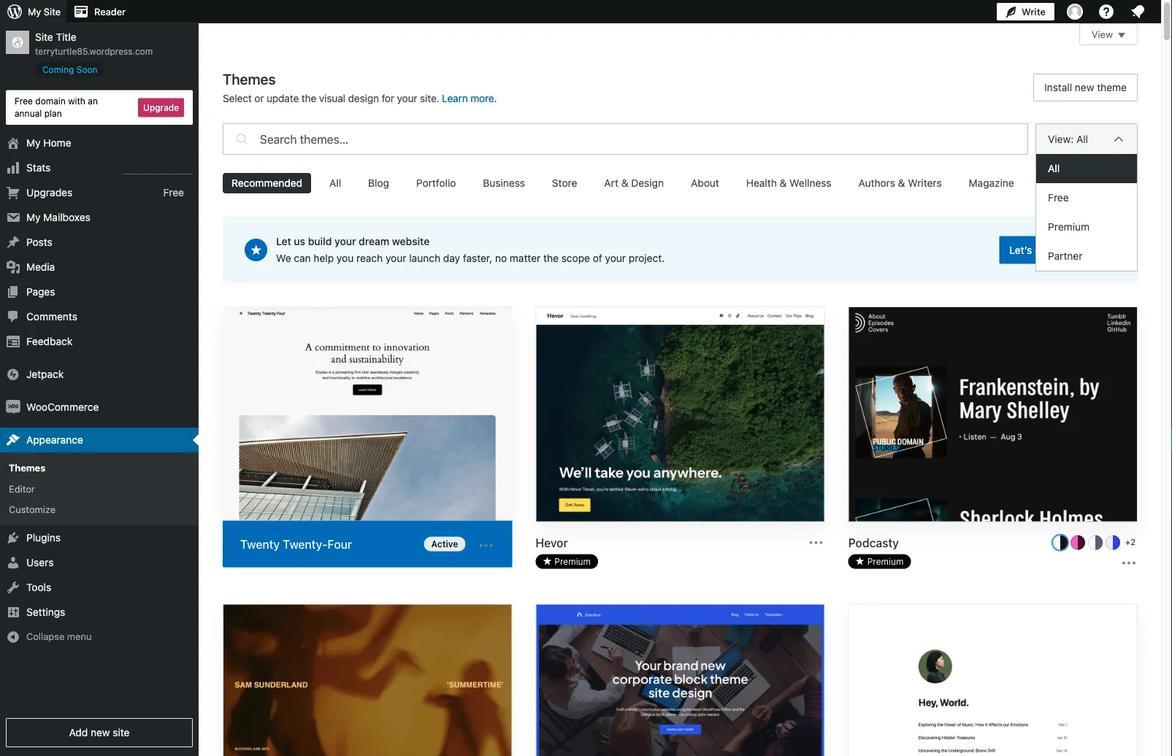 Task type: vqa. For each thing, say whether or not it's contained in the screenshot.
"OPEN SEARCH" IMAGE
yes



Task type: describe. For each thing, give the bounding box(es) containing it.
tools link
[[0, 575, 199, 600]]

authors
[[859, 177, 896, 189]]

editor
[[9, 483, 35, 494]]

coming
[[42, 64, 74, 75]]

art & design
[[604, 177, 664, 189]]

podcasty
[[849, 536, 899, 550]]

build
[[308, 236, 332, 248]]

posts
[[26, 236, 52, 248]]

sometimes your podcast episode cover arts deserve more attention than regular thumbnails offer. if you think so, then podcasty is the theme design for your podcast site. image
[[849, 308, 1138, 523]]

hevor is the block remake of classic theme hever. it is a fully responsive theme, ideal for creating a strong, beautiful, online presence for your business. image
[[536, 308, 825, 523]]

my home link
[[0, 131, 199, 156]]

themes link
[[0, 458, 199, 479]]

customize link
[[0, 499, 199, 520]]

wellness
[[790, 177, 832, 189]]

feedback
[[26, 336, 72, 348]]

help
[[314, 252, 334, 264]]

blog button
[[359, 173, 398, 194]]

terryturtle85.wordpress.com
[[35, 46, 153, 56]]

add
[[69, 727, 88, 739]]

& for writers
[[898, 177, 906, 189]]

get started
[[1035, 244, 1087, 256]]

twenty twenty-four is designed to be flexible, versatile and applicable to any website. its collection of templates and patterns tailor to different needs, such as presenting a business, blogging and writing or showcasing work. a multitude of possibilities open up with just a few adjustments to color and typography. twenty twenty-four comes with style variations and full page designs to help speed up the site building process, is fully compatible with the site editor, and takes advantage of new design tools introduced in wordpress 6.4. image
[[223, 307, 512, 524]]

recommended button
[[223, 173, 311, 194]]

about button
[[682, 173, 728, 194]]

new for install
[[1075, 81, 1095, 94]]

1 horizontal spatial free
[[163, 187, 184, 199]]

install
[[1045, 81, 1073, 94]]

mailboxes
[[43, 212, 90, 224]]

stats
[[26, 162, 51, 174]]

store button
[[543, 173, 586, 194]]

more options for theme twenty twenty-four image
[[477, 537, 495, 555]]

users link
[[0, 551, 199, 575]]

about
[[691, 177, 719, 189]]

view: all
[[1048, 133, 1089, 145]]

hevor
[[536, 536, 568, 550]]

partner
[[1048, 250, 1083, 262]]

comments link
[[0, 305, 199, 330]]

all button
[[321, 173, 350, 194]]

collapse
[[26, 631, 65, 642]]

site inside site title terryturtle85.wordpress.com
[[35, 31, 53, 43]]

appearance
[[26, 434, 83, 446]]

upgrades
[[26, 187, 72, 199]]

customize
[[9, 504, 56, 515]]

& for wellness
[[780, 177, 787, 189]]

let's get started
[[1010, 244, 1087, 256]]

blog
[[368, 177, 389, 189]]

matter
[[510, 252, 541, 264]]

themes for themes
[[9, 463, 46, 474]]

my for my site
[[28, 6, 41, 17]]

img image for jetpack
[[6, 368, 20, 382]]

plugins
[[26, 532, 61, 544]]

home
[[43, 137, 71, 149]]

my site
[[28, 6, 61, 17]]

art & design button
[[596, 173, 673, 194]]

my mailboxes link
[[0, 205, 199, 230]]

us
[[294, 236, 305, 248]]

.
[[494, 92, 497, 104]]

of
[[593, 252, 603, 264]]

the inside let us build your dream website we can help you reach your launch day faster, no matter the scope of your project.
[[544, 252, 559, 264]]

dream
[[359, 236, 390, 248]]

business button
[[474, 173, 534, 194]]

all for all link
[[1048, 163, 1060, 175]]

all for all button
[[330, 177, 341, 189]]

img image for woocommerce
[[6, 400, 20, 415]]

my site link
[[0, 0, 67, 23]]

reach
[[357, 252, 383, 264]]

premium inside view: all 'list box'
[[1048, 221, 1090, 233]]

active
[[431, 539, 458, 550]]

portfolio
[[416, 177, 456, 189]]

my home
[[26, 137, 71, 149]]

title
[[56, 31, 76, 43]]

manage your notifications image
[[1129, 3, 1147, 20]]

your right of
[[605, 252, 626, 264]]

0 vertical spatial site
[[44, 6, 61, 17]]

add new site
[[69, 727, 130, 739]]

for
[[382, 92, 394, 104]]

write link
[[997, 0, 1055, 23]]

visual
[[319, 92, 346, 104]]

add new site link
[[6, 719, 193, 748]]

more options for theme hevor image
[[808, 534, 825, 552]]

authors & writers button
[[850, 173, 951, 194]]

users
[[26, 557, 54, 569]]

closed image
[[1119, 33, 1126, 38]]

my for my home
[[26, 137, 41, 149]]

premium for 1st premium button from right
[[868, 557, 904, 567]]

your down website
[[386, 252, 407, 264]]

annual plan
[[15, 108, 62, 119]]

theme
[[1098, 81, 1127, 94]]

open search image
[[233, 120, 251, 159]]

jetpack
[[26, 369, 64, 381]]

let us build your dream website we can help you reach your launch day faster, no matter the scope of your project.
[[276, 236, 665, 264]]

plugins link
[[0, 526, 199, 551]]

view button
[[1080, 23, 1138, 45]]

my mailboxes
[[26, 212, 90, 224]]

view:
[[1048, 133, 1074, 145]]

help image
[[1098, 3, 1116, 20]]

free link
[[1037, 183, 1138, 213]]

hey is a simple personal blog theme. image
[[849, 605, 1138, 757]]



Task type: locate. For each thing, give the bounding box(es) containing it.
all inside button
[[330, 177, 341, 189]]

1 vertical spatial themes
[[9, 463, 46, 474]]

free up the annual plan
[[15, 96, 33, 106]]

premium link
[[1037, 213, 1138, 242]]

site
[[44, 6, 61, 17], [35, 31, 53, 43]]

my inside "link"
[[26, 137, 41, 149]]

themes up editor at bottom
[[9, 463, 46, 474]]

highest hourly views 0 image
[[123, 165, 193, 175]]

your up you
[[335, 236, 356, 248]]

img image inside woocommerce 'link'
[[6, 400, 20, 415]]

pages link
[[0, 280, 199, 305]]

startace is your ultimate business theme design. it is pretty valuable in assisting users in building their corporate websites, being established companies, or budding startups. image
[[536, 605, 825, 757]]

0 horizontal spatial themes
[[9, 463, 46, 474]]

1 vertical spatial my
[[26, 137, 41, 149]]

authors & writers
[[859, 177, 942, 189]]

my profile image
[[1067, 4, 1083, 20]]

twenty-
[[283, 538, 328, 551]]

premium button down podcasty
[[849, 555, 911, 569]]

new inside 'link'
[[1075, 81, 1095, 94]]

more options for theme podcasty image
[[1121, 555, 1138, 572]]

site left title
[[35, 31, 53, 43]]

1 horizontal spatial all
[[1048, 163, 1060, 175]]

appearance link
[[0, 428, 199, 453]]

& left writers
[[898, 177, 906, 189]]

1 & from the left
[[622, 177, 629, 189]]

0 horizontal spatial premium button
[[536, 555, 598, 569]]

premium button down hevor
[[536, 555, 598, 569]]

select
[[223, 92, 252, 104]]

img image left woocommerce
[[6, 400, 20, 415]]

0 vertical spatial new
[[1075, 81, 1095, 94]]

soon
[[77, 64, 98, 75]]

the left the scope
[[544, 252, 559, 264]]

twenty twenty-four
[[240, 538, 352, 551]]

sunderland is a simple theme that supports full-site editing. it comes with a set of minimal templates and design settings that can be manipulated through global styles. use it to build something beautiful. image
[[224, 605, 512, 757]]

2 horizontal spatial &
[[898, 177, 906, 189]]

health & wellness button
[[738, 173, 841, 194]]

all right view:
[[1077, 133, 1089, 145]]

2 vertical spatial all
[[330, 177, 341, 189]]

0 vertical spatial img image
[[6, 368, 20, 382]]

1 horizontal spatial premium button
[[849, 555, 911, 569]]

day
[[443, 252, 460, 264]]

Search search field
[[260, 124, 1028, 154]]

health & wellness
[[746, 177, 832, 189]]

your right the for
[[397, 92, 418, 104]]

0 horizontal spatial new
[[91, 727, 110, 739]]

img image inside jetpack link
[[6, 368, 20, 382]]

my up posts
[[26, 212, 41, 224]]

premium up the 'get started'
[[1048, 221, 1090, 233]]

0 horizontal spatial premium
[[555, 557, 591, 567]]

themes for themes select or update the visual design for your site. learn more .
[[223, 70, 276, 87]]

1 horizontal spatial premium
[[868, 557, 904, 567]]

scope
[[562, 252, 590, 264]]

premium down hevor
[[555, 557, 591, 567]]

learn more link
[[442, 92, 494, 104]]

time image
[[1165, 56, 1173, 69]]

the left visual at the top left of the page
[[302, 92, 317, 104]]

media
[[26, 261, 55, 273]]

site title terryturtle85.wordpress.com
[[35, 31, 153, 56]]

upgrade
[[143, 102, 179, 113]]

art
[[604, 177, 619, 189]]

an
[[88, 96, 98, 106]]

free inside view: all 'list box'
[[1048, 192, 1069, 204]]

posts link
[[0, 230, 199, 255]]

all
[[1077, 133, 1089, 145], [1048, 163, 1060, 175], [330, 177, 341, 189]]

new for add
[[91, 727, 110, 739]]

0 vertical spatial my
[[28, 6, 41, 17]]

img image left "jetpack"
[[6, 368, 20, 382]]

my left home
[[26, 137, 41, 149]]

domain
[[35, 96, 66, 106]]

my for my mailboxes
[[26, 212, 41, 224]]

view
[[1092, 29, 1113, 40]]

stats link
[[0, 156, 199, 181]]

health
[[746, 177, 777, 189]]

2 horizontal spatial free
[[1048, 192, 1069, 204]]

feedback link
[[0, 330, 199, 354]]

site
[[113, 727, 130, 739]]

project.
[[629, 252, 665, 264]]

settings
[[26, 607, 65, 619]]

0 horizontal spatial all
[[330, 177, 341, 189]]

1 horizontal spatial &
[[780, 177, 787, 189]]

& right art
[[622, 177, 629, 189]]

& right health
[[780, 177, 787, 189]]

the inside themes select or update the visual design for your site. learn more .
[[302, 92, 317, 104]]

partner link
[[1037, 242, 1138, 271]]

coming soon
[[42, 64, 98, 75]]

2 vertical spatial my
[[26, 212, 41, 224]]

themes
[[223, 70, 276, 87], [9, 463, 46, 474]]

new
[[1075, 81, 1095, 94], [91, 727, 110, 739]]

2 img image from the top
[[6, 400, 20, 415]]

0 vertical spatial themes
[[223, 70, 276, 87]]

business
[[483, 177, 525, 189]]

3 & from the left
[[898, 177, 906, 189]]

premium for 2nd premium button from the right
[[555, 557, 591, 567]]

portfolio button
[[408, 173, 465, 194]]

0 horizontal spatial &
[[622, 177, 629, 189]]

premium down podcasty
[[868, 557, 904, 567]]

2 horizontal spatial all
[[1077, 133, 1089, 145]]

1 vertical spatial img image
[[6, 400, 20, 415]]

design
[[348, 92, 379, 104]]

None search field
[[223, 120, 1029, 159]]

2 & from the left
[[780, 177, 787, 189]]

site up title
[[44, 6, 61, 17]]

1 img image from the top
[[6, 368, 20, 382]]

writers
[[908, 177, 942, 189]]

0 horizontal spatial free
[[15, 96, 33, 106]]

install new theme link
[[1034, 74, 1138, 102]]

new right install
[[1075, 81, 1095, 94]]

magazine
[[969, 177, 1015, 189]]

your inside themes select or update the visual design for your site. learn more .
[[397, 92, 418, 104]]

1 horizontal spatial the
[[544, 252, 559, 264]]

collapse menu
[[26, 631, 92, 642]]

can
[[294, 252, 311, 264]]

settings link
[[0, 600, 199, 625]]

reader
[[94, 6, 126, 17]]

with
[[68, 96, 85, 106]]

my
[[28, 6, 41, 17], [26, 137, 41, 149], [26, 212, 41, 224]]

2 premium button from the left
[[849, 555, 911, 569]]

all up "music"
[[1048, 163, 1060, 175]]

store
[[552, 177, 577, 189]]

let
[[276, 236, 291, 248]]

1 vertical spatial all
[[1048, 163, 1060, 175]]

no
[[495, 252, 507, 264]]

2 horizontal spatial premium
[[1048, 221, 1090, 233]]

img image
[[6, 368, 20, 382], [6, 400, 20, 415]]

comments
[[26, 311, 77, 323]]

menu
[[67, 631, 92, 642]]

new left the site
[[91, 727, 110, 739]]

1 vertical spatial the
[[544, 252, 559, 264]]

my left reader link
[[28, 6, 41, 17]]

0 vertical spatial the
[[302, 92, 317, 104]]

four
[[328, 538, 352, 551]]

tools
[[26, 582, 51, 594]]

1 horizontal spatial new
[[1075, 81, 1095, 94]]

site.
[[420, 92, 439, 104]]

free domain with an annual plan
[[15, 96, 98, 119]]

all link
[[1037, 154, 1138, 183]]

1 vertical spatial site
[[35, 31, 53, 43]]

free inside free domain with an annual plan
[[15, 96, 33, 106]]

free down 'highest hourly views 0' image
[[163, 187, 184, 199]]

1 horizontal spatial themes
[[223, 70, 276, 87]]

all left blog
[[330, 177, 341, 189]]

1 premium button from the left
[[536, 555, 598, 569]]

view: all list box
[[1036, 154, 1138, 272]]

0 horizontal spatial the
[[302, 92, 317, 104]]

premium button
[[536, 555, 598, 569], [849, 555, 911, 569]]

the
[[302, 92, 317, 104], [544, 252, 559, 264]]

music
[[1042, 177, 1070, 189]]

themes up or
[[223, 70, 276, 87]]

free down "music"
[[1048, 192, 1069, 204]]

we
[[276, 252, 291, 264]]

0 vertical spatial all
[[1077, 133, 1089, 145]]

1 vertical spatial new
[[91, 727, 110, 739]]

themes inside themes select or update the visual design for your site. learn more .
[[223, 70, 276, 87]]

upgrade button
[[138, 98, 184, 117]]

woocommerce link
[[0, 395, 199, 420]]

& for design
[[622, 177, 629, 189]]

all inside 'list box'
[[1048, 163, 1060, 175]]



